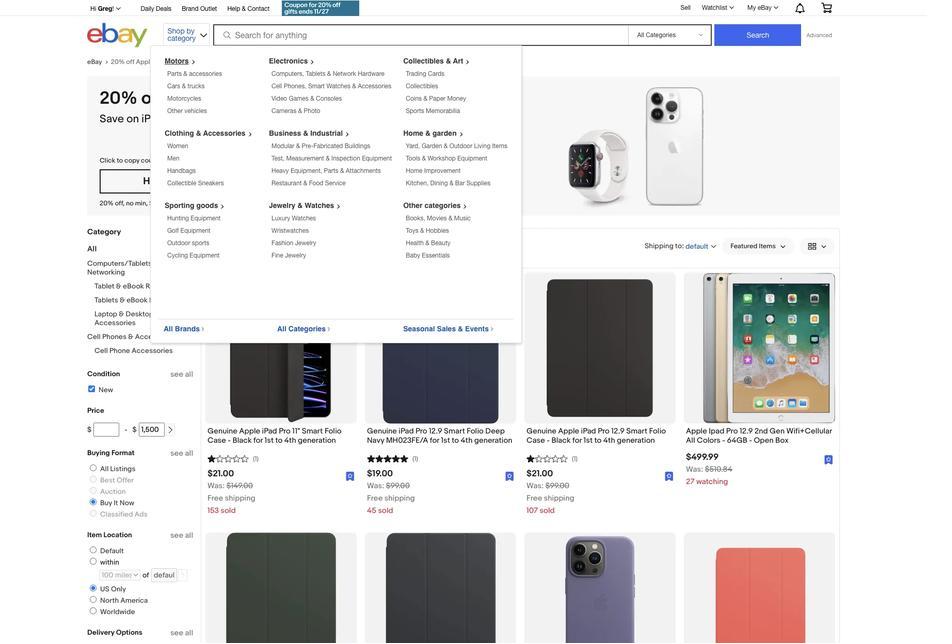Task type: vqa. For each thing, say whether or not it's contained in the screenshot.
Category Dropdown Button on the left of the page
no



Task type: locate. For each thing, give the bounding box(es) containing it.
ipad
[[709, 427, 725, 436]]

1 all from the top
[[185, 370, 193, 380]]

1 horizontal spatial [object undefined] image
[[506, 471, 514, 481]]

to inside genuine apple ipad pro 12.9 smart folio case - black for 1st to 4th generation
[[595, 436, 602, 446]]

1 horizontal spatial ipad
[[399, 427, 414, 436]]

1 vertical spatial 20%
[[100, 88, 137, 109]]

for inside genuine apple ipad pro 12.9 smart folio case - black for 1st to 4th generation
[[573, 436, 582, 446]]

folio inside genuine apple ipad pro 12.9 smart folio case - black for 1st to 4th generation
[[649, 427, 666, 436]]

all for all computers/tablets & networking tablet & ebook reader accs tablets & ebook readers laptop & desktop accessories cell phones & accessories cell phone accessories
[[87, 244, 97, 254]]

$99.00 for $19.00
[[386, 482, 410, 491]]

ebook up tablets & ebook readers link
[[123, 282, 144, 291]]

sold inside was: $149.00 free shipping 153 sold
[[221, 506, 236, 516]]

accessories up cell phone accessories link
[[135, 333, 176, 341]]

3 shipping from the left
[[544, 494, 575, 504]]

1 horizontal spatial genuine
[[367, 427, 397, 436]]

1 vertical spatial jewelry
[[295, 240, 316, 247]]

2 horizontal spatial 4th
[[604, 436, 616, 446]]

2 black from the left
[[552, 436, 571, 446]]

to
[[117, 156, 123, 165], [676, 241, 682, 250], [276, 436, 283, 446], [452, 436, 459, 446], [595, 436, 602, 446]]

2 horizontal spatial free
[[527, 494, 543, 504]]

genuine apple ipad pro 12.9 smart folio case - black for 1st to 4th generation image
[[525, 273, 676, 424]]

2 horizontal spatial generation
[[617, 436, 655, 446]]

ebook
[[123, 282, 144, 291], [127, 296, 148, 305]]

$149.00
[[227, 482, 253, 491]]

0 horizontal spatial outdoor
[[167, 240, 190, 247]]

0 vertical spatial watches
[[327, 83, 351, 90]]

shipping inside was: $99.00 free shipping 45 sold
[[385, 494, 415, 504]]

1st for was: $99.00 free shipping 107 sold
[[584, 436, 593, 446]]

1 horizontal spatial generation
[[475, 436, 513, 446]]

tablets up laptop
[[95, 296, 118, 305]]

see all for delivery options
[[170, 629, 193, 638]]

(1) link for genuine ipad pro 12.9 smart folio deep navy mh023fe/a for 1st to 4th generation
[[367, 454, 418, 463]]

see
[[170, 370, 183, 380], [170, 449, 183, 459], [170, 531, 183, 541], [170, 629, 183, 638]]

computers, tablets & network hardware cell phones, smart watches & accessories video games & consoles cameras & photo
[[272, 70, 392, 115]]

use.
[[192, 199, 204, 208]]

20% inside 20% off apple save on iphones, ipads, and more.
[[100, 88, 137, 109]]

accessories down hardware on the top left of the page
[[358, 83, 392, 90]]

see
[[206, 199, 217, 208]]

1 vertical spatial off
[[141, 88, 164, 109]]

folio inside the genuine apple ipad pro 11" smart folio case - black for 1st to 4th generation
[[325, 427, 342, 436]]

trading cards link
[[406, 70, 445, 77]]

(1) link for genuine apple ipad pro 11" smart folio case - black for 1st to 4th generation
[[208, 454, 259, 463]]

handbags link
[[167, 167, 196, 175]]

default
[[100, 547, 124, 556]]

None submit
[[715, 24, 802, 46]]

1 horizontal spatial for
[[430, 436, 439, 446]]

1 for from the left
[[254, 436, 263, 446]]

motors link
[[165, 57, 200, 65]]

0 horizontal spatial free
[[208, 494, 223, 504]]

3 (1) from the left
[[572, 455, 578, 463]]

1 horizontal spatial ebay
[[758, 4, 772, 11]]

& right coins
[[424, 95, 428, 102]]

0 horizontal spatial $
[[87, 426, 92, 434]]

accessories up phones
[[95, 319, 136, 327]]

1 1st from the left
[[265, 436, 274, 446]]

1 see all from the top
[[170, 370, 193, 380]]

$99.00 inside was: $99.00 free shipping 45 sold
[[386, 482, 410, 491]]

black for genuine apple ipad pro 11" smart folio case - black for 1st to 4th generation
[[233, 436, 252, 446]]

was: up 27
[[686, 465, 704, 475]]

beauty
[[431, 240, 451, 247]]

item location
[[87, 531, 132, 540]]

0 vertical spatial parts
[[167, 70, 182, 77]]

0 horizontal spatial items
[[492, 143, 508, 150]]

all left colors at the bottom right
[[686, 436, 696, 446]]

0 vertical spatial ebook
[[123, 282, 144, 291]]

categories
[[289, 325, 326, 333]]

0 horizontal spatial sold
[[221, 506, 236, 516]]

& inside trading cards collectibles coins & paper money sports memorabilia
[[424, 95, 428, 102]]

1 vertical spatial outdoor
[[167, 240, 190, 247]]

genuine
[[208, 427, 238, 436], [367, 427, 397, 436], [527, 427, 557, 436]]

[object undefined] image for genuine ipad pro 12.9 smart folio deep navy mh023fe/a for 1st to 4th generation
[[506, 472, 514, 481]]

1 genuine from the left
[[208, 427, 238, 436]]

off right ebay link
[[126, 58, 134, 66]]

all categories link
[[277, 325, 335, 333]]

Worldwide radio
[[90, 608, 97, 615]]

was: inside "was: $510.84 27 watching"
[[686, 465, 704, 475]]

2 folio from the left
[[467, 427, 484, 436]]

2 horizontal spatial folio
[[649, 427, 666, 436]]

genuine apple ipad pro 11" smart folio case - black for 1st to 4th generation image
[[206, 273, 357, 424]]

1 vertical spatial parts
[[324, 167, 339, 175]]

ipad for genuine apple ipad pro 12.9 smart folio case - black for 1st to 4th generation
[[581, 427, 596, 436]]

[object undefined] image for $21.00
[[346, 471, 355, 481]]

submit price range image
[[167, 427, 174, 434]]

see all for condition
[[170, 370, 193, 380]]

29 results
[[448, 244, 482, 253]]

see right options
[[170, 629, 183, 638]]

2 for from the left
[[430, 436, 439, 446]]

2 horizontal spatial shipping
[[544, 494, 575, 504]]

equipment down 'hunting equipment' link
[[181, 227, 211, 234]]

0 horizontal spatial 4th
[[284, 436, 296, 446]]

genuine apple ipad pro 12.9 smart folio pink citrus for ipad 1st-4th generation image
[[684, 533, 836, 644]]

apple ipad pro 12.9 2nd gen wifi+cellular all colors - 64gb - open box link
[[686, 427, 834, 449]]

1 horizontal spatial outdoor
[[450, 143, 473, 150]]

free inside was: $149.00 free shipping 153 sold
[[208, 494, 223, 504]]

banner
[[85, 0, 840, 343]]

$ left maximum value text field
[[133, 426, 137, 434]]

collectibles down 'trading cards' link on the left top of the page
[[406, 83, 438, 90]]

2 1st from the left
[[441, 436, 450, 446]]

2 see from the top
[[170, 449, 183, 459]]

1 pro from the left
[[279, 427, 291, 436]]

tablets inside computers, tablets & network hardware cell phones, smart watches & accessories video games & consoles cameras & photo
[[306, 70, 326, 77]]

2 generation from the left
[[475, 436, 513, 446]]

1 $ from the left
[[87, 426, 92, 434]]

3 ipad from the left
[[581, 427, 596, 436]]

to inside genuine ipad pro 12.9 smart folio deep navy mh023fe/a for 1st to 4th generation
[[452, 436, 459, 446]]

4th inside genuine apple ipad pro 12.9 smart folio case - black for 1st to 4th generation
[[604, 436, 616, 446]]

was: left $149.00
[[208, 482, 225, 491]]

apple
[[136, 58, 154, 66], [168, 88, 216, 109], [239, 427, 260, 436], [558, 427, 580, 436], [686, 427, 708, 436]]

$99.00 inside the was: $99.00 free shipping 107 sold
[[546, 482, 570, 491]]

2 vertical spatial 20%
[[100, 199, 114, 208]]

genuine apple ipad pro 11" smart folio case - charcoal gray for 1st generation image
[[386, 533, 496, 644]]

1st
[[265, 436, 274, 446], [441, 436, 450, 446], [584, 436, 593, 446]]

2 horizontal spatial sold
[[540, 506, 555, 516]]

& left bar
[[450, 180, 454, 187]]

shipping inside the was: $99.00 free shipping 107 sold
[[544, 494, 575, 504]]

& up luxury watches link
[[298, 201, 303, 210]]

(1) down the genuine apple ipad pro 11" smart folio case - black for 1st to 4th generation
[[253, 455, 259, 463]]

men link
[[167, 155, 180, 162]]

pro inside apple ipad pro 12.9 2nd gen wifi+cellular all colors - 64gb - open box
[[727, 427, 738, 436]]

20% for 20% off, no min, $500 max, 2x use. see details.
[[100, 199, 114, 208]]

0 horizontal spatial black
[[233, 436, 252, 446]]

shipping
[[225, 494, 255, 504], [385, 494, 415, 504], [544, 494, 575, 504]]

!
[[112, 5, 114, 12]]

1 $99.00 from the left
[[386, 482, 410, 491]]

Search for anything text field
[[215, 25, 627, 45]]

0 horizontal spatial generation
[[298, 436, 336, 446]]

0 vertical spatial other
[[167, 107, 183, 115]]

1 ipad from the left
[[262, 427, 277, 436]]

genuine ipad pro 12.9 smart folio cyprus green for ipad 1st to 4th generation image
[[226, 533, 336, 644]]

& up pre-
[[303, 129, 308, 137]]

1 12.9 from the left
[[429, 427, 442, 436]]

1 horizontal spatial $
[[133, 426, 137, 434]]

within radio
[[90, 558, 97, 565]]

watching
[[697, 477, 729, 487]]

equipment inside modular & pre-fabricated buildings test, measurement & inspection equipment heavy equipment, parts & attachments restaurant & food service
[[362, 155, 392, 162]]

3 sold from the left
[[540, 506, 555, 516]]

ebay link
[[87, 58, 111, 66]]

deals
[[156, 5, 172, 12]]

see up go image
[[170, 531, 183, 541]]

restaurant & food service link
[[272, 180, 346, 187]]

improvement
[[424, 167, 461, 175]]

parts down test, measurement & inspection equipment link
[[324, 167, 339, 175]]

& right cars
[[182, 83, 186, 90]]

free up 45 at the left bottom of the page
[[367, 494, 383, 504]]

cameras
[[272, 107, 297, 115]]

off inside 20% off apple save on iphones, ipads, and more.
[[141, 88, 164, 109]]

see down submit price range icon
[[170, 449, 183, 459]]

account navigation
[[85, 0, 840, 18]]

cell inside computers, tablets & network hardware cell phones, smart watches & accessories video games & consoles cameras & photo
[[272, 83, 282, 90]]

health & beauty link
[[406, 240, 451, 247]]

sports memorabilia link
[[406, 107, 460, 115]]

tablets & ebook readers link
[[95, 296, 177, 305]]

1 free from the left
[[208, 494, 223, 504]]

2 ipad from the left
[[399, 427, 414, 436]]

3 folio from the left
[[649, 427, 666, 436]]

1 vertical spatial home
[[406, 167, 423, 175]]

sold inside the was: $99.00 free shipping 107 sold
[[540, 506, 555, 516]]

sold right 153 at the bottom left of page
[[221, 506, 236, 516]]

0 horizontal spatial parts
[[167, 70, 182, 77]]

20% for 20% off apple
[[111, 58, 125, 66]]

[object undefined] image
[[825, 455, 834, 465], [346, 471, 355, 481], [506, 471, 514, 481]]

genuine for genuine ipad pro 12.9 smart folio deep navy mh023fe/a for 1st to 4th generation
[[367, 427, 397, 436]]

see for condition
[[170, 370, 183, 380]]

1 case from the left
[[208, 436, 226, 446]]

1st inside the genuine apple ipad pro 11" smart folio case - black for 1st to 4th generation
[[265, 436, 274, 446]]

1 horizontal spatial (1) link
[[367, 454, 418, 463]]

4 see from the top
[[170, 629, 183, 638]]

genuine inside genuine apple ipad pro 12.9 smart folio case - black for 1st to 4th generation
[[527, 427, 557, 436]]

2 1 out of 5 stars image from the left
[[527, 454, 568, 463]]

12.9 inside apple ipad pro 12.9 2nd gen wifi+cellular all colors - 64gb - open box
[[740, 427, 753, 436]]

jewelry down wristwatches
[[295, 240, 316, 247]]

0 horizontal spatial for
[[254, 436, 263, 446]]

0 horizontal spatial ebay
[[87, 58, 102, 66]]

2 (1) from the left
[[413, 455, 418, 463]]

case for genuine apple ipad pro 11" smart folio case - black for 1st to 4th generation
[[208, 436, 226, 446]]

2 $99.00 from the left
[[546, 482, 570, 491]]

ipad inside the genuine apple ipad pro 11" smart folio case - black for 1st to 4th generation
[[262, 427, 277, 436]]

3 1st from the left
[[584, 436, 593, 446]]

brand
[[182, 5, 199, 12]]

0 horizontal spatial 1 out of 5 stars image
[[208, 454, 249, 463]]

workshop
[[428, 155, 456, 162]]

2 pro from the left
[[416, 427, 427, 436]]

see for buying format
[[170, 449, 183, 459]]

shop
[[168, 27, 185, 35]]

& up the tools & workshop equipment 'link' at the top of page
[[444, 143, 448, 150]]

shop by category button
[[163, 23, 209, 45]]

generation inside the genuine apple ipad pro 11" smart folio case - black for 1st to 4th generation
[[298, 436, 336, 446]]

pre-
[[302, 143, 314, 150]]

consoles
[[316, 95, 342, 102]]

1st inside genuine ipad pro 12.9 smart folio deep navy mh023fe/a for 1st to 4th generation
[[441, 436, 450, 446]]

off for 20% off apple
[[126, 58, 134, 66]]

all down category
[[87, 244, 97, 254]]

1 (1) link from the left
[[208, 454, 259, 463]]

us
[[100, 585, 109, 594]]

1 vertical spatial collectibles
[[406, 83, 438, 90]]

all left categories
[[277, 325, 287, 333]]

see all button for condition
[[170, 370, 193, 380]]

accessories down and
[[203, 129, 246, 137]]

0 horizontal spatial 1st
[[265, 436, 274, 446]]

1 horizontal spatial 12.9
[[612, 427, 625, 436]]

smart inside genuine ipad pro 12.9 smart folio deep navy mh023fe/a for 1st to 4th generation
[[444, 427, 465, 436]]

4 all from the top
[[185, 629, 193, 638]]

[object undefined] image for $19.00
[[506, 471, 514, 481]]

0 horizontal spatial [object undefined] image
[[346, 471, 355, 481]]

1 horizontal spatial (1)
[[413, 455, 418, 463]]

was: for was: $99.00 free shipping 107 sold
[[527, 482, 544, 491]]

location
[[104, 531, 132, 540]]

tools
[[406, 155, 421, 162]]

(1) for was: $149.00 free shipping 153 sold
[[253, 455, 259, 463]]

sold for 45 sold
[[378, 506, 393, 516]]

2 sold from the left
[[378, 506, 393, 516]]

0 horizontal spatial 12.9
[[429, 427, 442, 436]]

all for buying format
[[185, 449, 193, 459]]

other up books,
[[403, 201, 423, 210]]

0 horizontal spatial (1) link
[[208, 454, 259, 463]]

2 free from the left
[[367, 494, 383, 504]]

2 case from the left
[[527, 436, 545, 446]]

1 horizontal spatial 4th
[[461, 436, 473, 446]]

cell left phone
[[95, 347, 108, 355]]

sold for 153 sold
[[221, 506, 236, 516]]

5 out of 5 stars image
[[367, 454, 409, 463]]

1 horizontal spatial parts
[[324, 167, 339, 175]]

1 out of 5 stars image up $149.00
[[208, 454, 249, 463]]

all left 'brands'
[[164, 325, 173, 333]]

2 shipping from the left
[[385, 494, 415, 504]]

generation inside genuine apple ipad pro 12.9 smart folio case - black for 1st to 4th generation
[[617, 436, 655, 446]]

1 folio from the left
[[325, 427, 342, 436]]

& right help
[[242, 5, 246, 12]]

watches down "network"
[[327, 83, 351, 90]]

$499.99
[[686, 453, 719, 463]]

3 see from the top
[[170, 531, 183, 541]]

see down all brands
[[170, 370, 183, 380]]

clothing
[[165, 129, 194, 137]]

[object undefined] image for genuine apple ipad pro 12.9 smart folio case - black for 1st to 4th generation
[[665, 472, 674, 481]]

modular & pre-fabricated buildings test, measurement & inspection equipment heavy equipment, parts & attachments restaurant & food service
[[272, 143, 392, 187]]

0 horizontal spatial off
[[126, 58, 134, 66]]

2 vertical spatial watches
[[292, 215, 316, 222]]

sold right 107
[[540, 506, 555, 516]]

3 see all button from the top
[[170, 531, 193, 541]]

handbags
[[167, 167, 196, 175]]

pro inside the genuine apple ipad pro 11" smart folio case - black for 1st to 4th generation
[[279, 427, 291, 436]]

items right living
[[492, 143, 508, 150]]

2 $ from the left
[[133, 426, 137, 434]]

2 vertical spatial jewelry
[[285, 252, 306, 259]]

for inside the genuine apple ipad pro 11" smart folio case - black for 1st to 4th generation
[[254, 436, 263, 446]]

(1) down genuine apple ipad pro 12.9 smart folio case - black for 1st to 4th generation
[[572, 455, 578, 463]]

garden
[[433, 129, 457, 137]]

1 horizontal spatial 1st
[[441, 436, 450, 446]]

(1) down mh023fe/a
[[413, 455, 418, 463]]

equipment up "attachments"
[[362, 155, 392, 162]]

smart
[[308, 83, 325, 90], [302, 427, 323, 436], [444, 427, 465, 436], [627, 427, 648, 436]]

go image
[[179, 572, 186, 580]]

1 black from the left
[[233, 436, 252, 446]]

0 horizontal spatial folio
[[325, 427, 342, 436]]

was: $99.00 free shipping 107 sold
[[527, 482, 575, 516]]

save
[[100, 113, 124, 126]]

golf equipment link
[[167, 227, 211, 234]]

was: inside was: $149.00 free shipping 153 sold
[[208, 482, 225, 491]]

2 horizontal spatial 1st
[[584, 436, 593, 446]]

tablet & ebook reader accs link
[[95, 282, 188, 291]]

1 horizontal spatial other
[[403, 201, 423, 210]]

free inside the was: $99.00 free shipping 107 sold
[[527, 494, 543, 504]]

12.9 inside genuine ipad pro 12.9 smart folio deep navy mh023fe/a for 1st to 4th generation
[[429, 427, 442, 436]]

(1) link up $19.00
[[367, 454, 418, 463]]

& left photo
[[298, 107, 302, 115]]

2 horizontal spatial genuine
[[527, 427, 557, 436]]

home up yard,
[[403, 129, 424, 137]]

0 horizontal spatial ipad
[[262, 427, 277, 436]]

sporting goods link
[[165, 201, 229, 210]]

0 horizontal spatial other
[[167, 107, 183, 115]]

& down "network"
[[352, 83, 356, 90]]

apple inside genuine apple ipad pro 12.9 smart folio case - black for 1st to 4th generation
[[558, 427, 580, 436]]

ebay left 20% off apple
[[87, 58, 102, 66]]

all inside all computers/tablets & networking tablet & ebook reader accs tablets & ebook readers laptop & desktop accessories cell phones & accessories cell phone accessories
[[87, 244, 97, 254]]

genuine ipad pro 12.9 smart folio deep navy mh023fe/a for 1st to 4th generation
[[367, 427, 513, 446]]

0 vertical spatial home
[[403, 129, 424, 137]]

3 pro from the left
[[598, 427, 610, 436]]

2 horizontal spatial ipad
[[581, 427, 596, 436]]

1 horizontal spatial black
[[552, 436, 571, 446]]

3 free from the left
[[527, 494, 543, 504]]

2 horizontal spatial (1)
[[572, 455, 578, 463]]

3 generation from the left
[[617, 436, 655, 446]]

collectible sneakers link
[[167, 180, 224, 187]]

0 horizontal spatial shipping
[[225, 494, 255, 504]]

outdoor up the tools & workshop equipment 'link' at the top of page
[[450, 143, 473, 150]]

3 all from the top
[[185, 531, 193, 541]]

genuine inside genuine ipad pro 12.9 smart folio deep navy mh023fe/a for 1st to 4th generation
[[367, 427, 397, 436]]

4 see all button from the top
[[170, 629, 193, 638]]

shipping inside was: $149.00 free shipping 153 sold
[[225, 494, 255, 504]]

1 shipping from the left
[[225, 494, 255, 504]]

outdoor inside hunting equipment golf equipment outdoor sports cycling equipment
[[167, 240, 190, 247]]

was: up 107
[[527, 482, 544, 491]]

2 $21.00 from the left
[[527, 469, 553, 479]]

4th inside the genuine apple ipad pro 11" smart folio case - black for 1st to 4th generation
[[284, 436, 296, 446]]

daily deals link
[[141, 4, 172, 15]]

motorcycles link
[[167, 95, 201, 102]]

jewelry down fashion jewelry link
[[285, 252, 306, 259]]

home inside 'yard, garden & outdoor living items tools & workshop equipment home improvement kitchen, dining & bar supplies'
[[406, 167, 423, 175]]

outdoor up cycling
[[167, 240, 190, 247]]

1 horizontal spatial $99.00
[[546, 482, 570, 491]]

2 12.9 from the left
[[612, 427, 625, 436]]

to inside shipping to : default
[[676, 241, 682, 250]]

3 for from the left
[[573, 436, 582, 446]]

smart inside genuine apple ipad pro 12.9 smart folio case - black for 1st to 4th generation
[[627, 427, 648, 436]]

1 horizontal spatial items
[[759, 242, 776, 250]]

1 vertical spatial ebay
[[87, 58, 102, 66]]

free up 153 at the bottom left of page
[[208, 494, 223, 504]]

4 see all from the top
[[170, 629, 193, 638]]

3 12.9 from the left
[[740, 427, 753, 436]]

was: inside the was: $99.00 free shipping 107 sold
[[527, 482, 544, 491]]

& up the cell phones, smart watches & accessories link
[[327, 70, 331, 77]]

was: inside was: $99.00 free shipping 45 sold
[[367, 482, 384, 491]]

Auction radio
[[90, 488, 97, 494]]

1 see all button from the top
[[170, 370, 193, 380]]

1st inside genuine apple ipad pro 12.9 smart folio case - black for 1st to 4th generation
[[584, 436, 593, 446]]

sold inside was: $99.00 free shipping 45 sold
[[378, 506, 393, 516]]

greg
[[98, 5, 112, 12]]

all listings
[[100, 465, 136, 474]]

2 horizontal spatial for
[[573, 436, 582, 446]]

watchlist
[[702, 4, 728, 11]]

0 horizontal spatial case
[[208, 436, 226, 446]]

ebay right my on the right
[[758, 4, 772, 11]]

2 (1) link from the left
[[367, 454, 418, 463]]

$510.84
[[705, 465, 733, 475]]

see all button
[[170, 370, 193, 380], [170, 449, 193, 459], [170, 531, 193, 541], [170, 629, 193, 638]]

daily deals
[[141, 5, 172, 12]]

$19.00
[[367, 469, 393, 479]]

1 horizontal spatial folio
[[467, 427, 484, 436]]

& inside account navigation
[[242, 5, 246, 12]]

motorcycles
[[167, 95, 201, 102]]

genuine for genuine apple ipad pro 12.9 smart folio case - black for 1st to 4th generation
[[527, 427, 557, 436]]

Classified Ads radio
[[90, 510, 97, 517]]

hi
[[90, 5, 96, 12]]

3 4th from the left
[[604, 436, 616, 446]]

1 horizontal spatial off
[[141, 88, 164, 109]]

20%
[[111, 58, 125, 66], [100, 88, 137, 109], [100, 199, 114, 208]]

1 4th from the left
[[284, 436, 296, 446]]

0 horizontal spatial $99.00
[[386, 482, 410, 491]]

fine jewelry link
[[272, 252, 306, 259]]

home down tools on the left top of page
[[406, 167, 423, 175]]

1 generation from the left
[[298, 436, 336, 446]]

electronics link
[[269, 57, 319, 65]]

12.9 inside genuine apple ipad pro 12.9 smart folio case - black for 1st to 4th generation
[[612, 427, 625, 436]]

(1) link up the was: $99.00 free shipping 107 sold
[[527, 454, 578, 463]]

business & industrial link
[[269, 129, 354, 137]]

see for delivery options
[[170, 629, 183, 638]]

outdoor inside 'yard, garden & outdoor living items tools & workshop equipment home improvement kitchen, dining & bar supplies'
[[450, 143, 473, 150]]

1 out of 5 stars image
[[208, 454, 249, 463], [527, 454, 568, 463]]

black inside the genuine apple ipad pro 11" smart folio case - black for 1st to 4th generation
[[233, 436, 252, 446]]

jewelry up luxury in the top left of the page
[[269, 201, 296, 210]]

case inside the genuine apple ipad pro 11" smart folio case - black for 1st to 4th generation
[[208, 436, 226, 446]]

4th inside genuine ipad pro 12.9 smart folio deep navy mh023fe/a for 1st to 4th generation
[[461, 436, 473, 446]]

case inside genuine apple ipad pro 12.9 smart folio case - black for 1st to 4th generation
[[527, 436, 545, 446]]

[object undefined] image
[[825, 455, 834, 465], [665, 471, 674, 481], [346, 472, 355, 481], [506, 472, 514, 481], [665, 472, 674, 481]]

generation for genuine apple ipad pro 12.9 smart folio case - black for 1st to 4th generation
[[617, 436, 655, 446]]

1 vertical spatial ebook
[[127, 296, 148, 305]]

2 see all from the top
[[170, 449, 193, 459]]

0 vertical spatial collectibles
[[403, 57, 444, 65]]

$21.00 up the was: $99.00 free shipping 107 sold
[[527, 469, 553, 479]]

service
[[325, 180, 346, 187]]

(1) link up $149.00
[[208, 454, 259, 463]]

2 horizontal spatial 12.9
[[740, 427, 753, 436]]

other down motorcycles at left
[[167, 107, 183, 115]]

items right featured
[[759, 242, 776, 250]]

1 out of 5 stars image up the was: $99.00 free shipping 107 sold
[[527, 454, 568, 463]]

12.9 for genuine
[[429, 427, 442, 436]]

black for genuine apple ipad pro 12.9 smart folio case - black for 1st to 4th generation
[[552, 436, 571, 446]]

1 horizontal spatial case
[[527, 436, 545, 446]]

0 vertical spatial 20%
[[111, 58, 125, 66]]

$ left minimum value text box
[[87, 426, 92, 434]]

0 vertical spatial ebay
[[758, 4, 772, 11]]

all for all categories
[[277, 325, 287, 333]]

4th for genuine apple ipad pro 11" smart folio case - black for 1st to 4th generation
[[284, 436, 296, 446]]

sold right 45 at the left bottom of the page
[[378, 506, 393, 516]]

1 horizontal spatial 1 out of 5 stars image
[[527, 454, 568, 463]]

watches down food
[[305, 201, 334, 210]]

3 (1) link from the left
[[527, 454, 578, 463]]

4 pro from the left
[[727, 427, 738, 436]]

0 vertical spatial outdoor
[[450, 143, 473, 150]]

tablets
[[306, 70, 326, 77], [95, 296, 118, 305]]

$99.00
[[386, 482, 410, 491], [546, 482, 570, 491]]

0 vertical spatial off
[[126, 58, 134, 66]]

equipment
[[362, 155, 392, 162], [458, 155, 488, 162], [191, 215, 221, 222], [181, 227, 211, 234], [190, 252, 220, 259]]

1 horizontal spatial tablets
[[306, 70, 326, 77]]

cell up video at the top left of page
[[272, 83, 282, 90]]

genuine inside the genuine apple ipad pro 11" smart folio case - black for 1st to 4th generation
[[208, 427, 238, 436]]

$21.00 up $149.00
[[208, 469, 234, 479]]

0 vertical spatial items
[[492, 143, 508, 150]]

jewelry
[[269, 201, 296, 210], [295, 240, 316, 247], [285, 252, 306, 259]]

0 vertical spatial tablets
[[306, 70, 326, 77]]

equipment down living
[[458, 155, 488, 162]]

events
[[465, 325, 489, 333]]

free up 107
[[527, 494, 543, 504]]

see all for buying format
[[170, 449, 193, 459]]

New checkbox
[[88, 386, 95, 393]]

1 (1) from the left
[[253, 455, 259, 463]]

1 horizontal spatial $21.00
[[527, 469, 553, 479]]

1 horizontal spatial free
[[367, 494, 383, 504]]

3 genuine from the left
[[527, 427, 557, 436]]

collectibles inside trading cards collectibles coins & paper money sports memorabilia
[[406, 83, 438, 90]]

attachments
[[346, 167, 381, 175]]

All Listings radio
[[90, 465, 97, 472]]

- inside the genuine apple ipad pro 11" smart folio case - black for 1st to 4th generation
[[228, 436, 231, 446]]

1 $21.00 from the left
[[208, 469, 234, 479]]

free inside was: $99.00 free shipping 45 sold
[[367, 494, 383, 504]]

3 see all from the top
[[170, 531, 193, 541]]

2 all from the top
[[185, 449, 193, 459]]

watches down jewelry & watches
[[292, 215, 316, 222]]

shipping for 153 sold
[[225, 494, 255, 504]]

(1) for was: $99.00 free shipping 45 sold
[[413, 455, 418, 463]]

black inside genuine apple ipad pro 12.9 smart folio case - black for 1st to 4th generation
[[552, 436, 571, 446]]

2 4th from the left
[[461, 436, 473, 446]]

daily
[[141, 5, 154, 12]]

2 horizontal spatial (1) link
[[527, 454, 578, 463]]

& up cell phone accessories link
[[128, 333, 133, 341]]

1 vertical spatial watches
[[305, 201, 334, 210]]

0 horizontal spatial tablets
[[95, 296, 118, 305]]

hunting
[[167, 215, 189, 222]]

0 horizontal spatial genuine
[[208, 427, 238, 436]]

& left music
[[449, 215, 453, 222]]

parts up cars
[[167, 70, 182, 77]]

1 1 out of 5 stars image from the left
[[208, 454, 249, 463]]

test,
[[272, 155, 285, 162]]

1 see from the top
[[170, 370, 183, 380]]

1 sold from the left
[[221, 506, 236, 516]]

was: down $19.00
[[367, 482, 384, 491]]

1 horizontal spatial shipping
[[385, 494, 415, 504]]

parts inside parts & accessories cars & trucks motorcycles other vehicles
[[167, 70, 182, 77]]

pro inside genuine apple ipad pro 12.9 smart folio case - black for 1st to 4th generation
[[598, 427, 610, 436]]

2 see all button from the top
[[170, 449, 193, 459]]

Buy It Now radio
[[90, 499, 97, 506]]

&
[[242, 5, 246, 12], [446, 57, 451, 65], [184, 70, 187, 77], [327, 70, 331, 77], [182, 83, 186, 90], [352, 83, 356, 90], [310, 95, 314, 102], [424, 95, 428, 102], [298, 107, 302, 115], [196, 129, 201, 137], [303, 129, 308, 137], [426, 129, 431, 137], [296, 143, 300, 150], [444, 143, 448, 150], [326, 155, 330, 162], [422, 155, 426, 162], [340, 167, 344, 175], [304, 180, 307, 187], [450, 180, 454, 187], [298, 201, 303, 210], [449, 215, 453, 222], [420, 227, 424, 234], [426, 240, 430, 247], [154, 259, 159, 268], [116, 282, 121, 291], [120, 296, 125, 305], [119, 310, 124, 319], [458, 325, 463, 333], [128, 333, 133, 341]]

your shopping cart image
[[821, 3, 833, 13]]

& right toys
[[420, 227, 424, 234]]

all categories
[[277, 325, 326, 333]]

1 horizontal spatial sold
[[378, 506, 393, 516]]

all right all listings radio
[[100, 465, 109, 474]]

cell left phones
[[87, 333, 101, 341]]

readers
[[149, 296, 177, 305]]

1st for was: $149.00 free shipping 153 sold
[[265, 436, 274, 446]]

2 genuine from the left
[[367, 427, 397, 436]]

ipad inside genuine apple ipad pro 12.9 smart folio case - black for 1st to 4th generation
[[581, 427, 596, 436]]

1 vertical spatial tablets
[[95, 296, 118, 305]]

genuine ipad pro 12.9 smart folio deep navy mh023fe/a for 1st to 4th generation link
[[367, 427, 514, 449]]

0 horizontal spatial $21.00
[[208, 469, 234, 479]]

20% off apple save on iphones, ipads, and more.
[[100, 88, 269, 126]]

1 vertical spatial items
[[759, 242, 776, 250]]

64gb
[[727, 436, 748, 446]]

see for item location
[[170, 531, 183, 541]]

0 horizontal spatial (1)
[[253, 455, 259, 463]]

tablets up the cell phones, smart watches & accessories link
[[306, 70, 326, 77]]

collectibles up 'trading cards' link on the left top of the page
[[403, 57, 444, 65]]

off up iphones,
[[141, 88, 164, 109]]

0 vertical spatial cell
[[272, 83, 282, 90]]

ebook up "desktop"
[[127, 296, 148, 305]]



Task type: describe. For each thing, give the bounding box(es) containing it.
tablet
[[95, 282, 115, 291]]

books, movies & music toys & hobbies health & beauty baby essentials
[[406, 215, 471, 259]]

categories
[[425, 201, 461, 210]]

equipment down sports
[[190, 252, 220, 259]]

outdoor sports link
[[167, 240, 209, 247]]

12.9 for apple
[[740, 427, 753, 436]]

2 vertical spatial cell
[[95, 347, 108, 355]]

see all button for buying format
[[170, 449, 193, 459]]

vehicles
[[185, 107, 207, 115]]

for inside genuine ipad pro 12.9 smart folio deep navy mh023fe/a for 1st to 4th generation
[[430, 436, 439, 446]]

format
[[112, 449, 135, 458]]

buy it now link
[[86, 499, 136, 508]]

& left food
[[304, 180, 307, 187]]

clothing & accessories link
[[165, 129, 257, 137]]

genuine apple iphone 13 pro leather case with magsafe - wisteria mm1f3fea image
[[525, 533, 676, 644]]

[object undefined] image for genuine apple ipad pro 11" smart folio case - black for 1st to 4th generation
[[346, 472, 355, 481]]

heavy equipment, parts & attachments link
[[272, 167, 381, 175]]

was: $99.00 free shipping 45 sold
[[367, 482, 415, 516]]

off for 20% off apple save on iphones, ipads, and more.
[[141, 88, 164, 109]]

hunting equipment link
[[167, 215, 221, 222]]

garden
[[422, 143, 442, 150]]

for for genuine apple ipad pro 12.9 smart folio case - black for 1st to 4th generation
[[573, 436, 582, 446]]

see all button for item location
[[170, 531, 193, 541]]

buy it now
[[100, 499, 134, 508]]

collectibles link
[[406, 83, 438, 90]]

help & contact
[[227, 5, 270, 12]]

delivery
[[87, 629, 115, 637]]

4th for genuine apple ipad pro 12.9 smart folio case - black for 1st to 4th generation
[[604, 436, 616, 446]]

phone
[[110, 347, 130, 355]]

was: for was: $149.00 free shipping 153 sold
[[208, 482, 225, 491]]

apple ipad pro 12.9 2nd gen wifi+cellular all colors - 64gb - open box image
[[684, 273, 836, 423]]

accessories inside computers, tablets & network hardware cell phones, smart watches & accessories video games & consoles cameras & photo
[[358, 83, 392, 90]]

smart inside the genuine apple ipad pro 11" smart folio case - black for 1st to 4th generation
[[302, 427, 323, 436]]

free for 45
[[367, 494, 383, 504]]

test, measurement & inspection equipment link
[[272, 155, 392, 162]]

computers, tablets & network hardware link
[[272, 70, 385, 77]]

see all button for delivery options
[[170, 629, 193, 638]]

advanced link
[[802, 25, 838, 45]]

north america
[[100, 597, 148, 605]]

help & contact link
[[227, 4, 270, 15]]

price
[[87, 406, 104, 415]]

1 out of 5 stars image for $99.00
[[527, 454, 568, 463]]

clothing & accessories
[[165, 129, 246, 137]]

all for condition
[[185, 370, 193, 380]]

$ for minimum value text box
[[87, 426, 92, 434]]

$99.00 for $21.00
[[546, 482, 570, 491]]

all inside apple ipad pro 12.9 2nd gen wifi+cellular all colors - 64gb - open box
[[686, 436, 696, 446]]

all for all brands
[[164, 325, 173, 333]]

45
[[367, 506, 377, 516]]

genuine apple ipad pro 11" smart folio case - black for 1st to 4th generation link
[[208, 427, 355, 449]]

see all for item location
[[170, 531, 193, 541]]

buy
[[100, 499, 112, 508]]

other inside parts & accessories cars & trucks motorcycles other vehicles
[[167, 107, 183, 115]]

& up garden
[[426, 129, 431, 137]]

banner containing shop by category
[[85, 0, 840, 343]]

tablets inside all computers/tablets & networking tablet & ebook reader accs tablets & ebook readers laptop & desktop accessories cell phones & accessories cell phone accessories
[[95, 296, 118, 305]]

& up photo
[[310, 95, 314, 102]]

& down the inspection
[[340, 167, 344, 175]]

golf
[[167, 227, 179, 234]]

20% for 20% off apple save on iphones, ipads, and more.
[[100, 88, 137, 109]]

all for all listings
[[100, 465, 109, 474]]

default
[[686, 242, 709, 251]]

North America radio
[[90, 597, 97, 603]]

default text field
[[151, 569, 177, 583]]

Default radio
[[90, 547, 97, 554]]

category
[[168, 34, 196, 42]]

fashion
[[272, 240, 293, 247]]

folio for genuine apple ipad pro 12.9 smart folio case - black for 1st to 4th generation
[[649, 427, 666, 436]]

accessories down "cell phones & accessories" link
[[132, 347, 173, 355]]

north america link
[[86, 597, 150, 605]]

apple inside apple ipad pro 12.9 2nd gen wifi+cellular all colors - 64gb - open box
[[686, 427, 708, 436]]

1 vertical spatial cell
[[87, 333, 101, 341]]

ipad for genuine apple ipad pro 11" smart folio case - black for 1st to 4th generation
[[262, 427, 277, 436]]

Best Offer radio
[[90, 476, 97, 483]]

generation for genuine apple ipad pro 11" smart folio case - black for 1st to 4th generation
[[298, 436, 336, 446]]

folio for genuine apple ipad pro 11" smart folio case - black for 1st to 4th generation
[[325, 427, 342, 436]]

view: gallery view image
[[808, 241, 827, 252]]

ipad inside genuine ipad pro 12.9 smart folio deep navy mh023fe/a for 1st to 4th generation
[[399, 427, 414, 436]]

parts inside modular & pre-fabricated buildings test, measurement & inspection equipment heavy equipment, parts & attachments restaurant & food service
[[324, 167, 339, 175]]

featured items button
[[723, 238, 795, 255]]

all for delivery options
[[185, 629, 193, 638]]

folio inside genuine ipad pro 12.9 smart folio deep navy mh023fe/a for 1st to 4th generation
[[467, 427, 484, 436]]

cycling equipment link
[[167, 252, 220, 259]]

seasonal
[[403, 325, 435, 333]]

movies
[[427, 215, 447, 222]]

essentials
[[422, 252, 450, 259]]

trading
[[406, 70, 427, 77]]

free for 107
[[527, 494, 543, 504]]

US Only radio
[[90, 585, 97, 592]]

ebay inside 'link'
[[758, 4, 772, 11]]

offer
[[117, 476, 134, 485]]

holidaysaves20
[[143, 176, 227, 187]]

category
[[87, 227, 121, 237]]

all for item location
[[185, 531, 193, 541]]

$21.00 for $99.00
[[527, 469, 553, 479]]

& right laptop
[[119, 310, 124, 319]]

classified
[[100, 510, 133, 519]]

1 vertical spatial other
[[403, 201, 423, 210]]

$ for maximum value text field
[[133, 426, 137, 434]]

& down ipads,
[[196, 129, 201, 137]]

to inside the genuine apple ipad pro 11" smart folio case - black for 1st to 4th generation
[[276, 436, 283, 446]]

(1) link for genuine apple ipad pro 12.9 smart folio case - black for 1st to 4th generation
[[527, 454, 578, 463]]

apple inside 20% off apple save on iphones, ipads, and more.
[[168, 88, 216, 109]]

- inside genuine apple ipad pro 12.9 smart folio case - black for 1st to 4th generation
[[547, 436, 550, 446]]

auction
[[100, 488, 126, 496]]

equipment down goods
[[191, 215, 221, 222]]

smart inside computers, tablets & network hardware cell phones, smart watches & accessories video games & consoles cameras & photo
[[308, 83, 325, 90]]

get an extra 20% off image
[[282, 1, 360, 16]]

results
[[458, 244, 482, 253]]

& up reader
[[154, 259, 159, 268]]

business & industrial
[[269, 129, 343, 137]]

navy
[[367, 436, 385, 446]]

measurement
[[286, 155, 324, 162]]

wristwatches link
[[272, 227, 309, 234]]

$21.00 for $149.00
[[208, 469, 234, 479]]

luxury
[[272, 215, 290, 222]]

was: for was: $510.84 27 watching
[[686, 465, 704, 475]]

shipping for 107 sold
[[544, 494, 575, 504]]

shipping for 45 sold
[[385, 494, 415, 504]]

free for 153
[[208, 494, 223, 504]]

equipment inside 'yard, garden & outdoor living items tools & workshop equipment home improvement kitchen, dining & bar supplies'
[[458, 155, 488, 162]]

generation inside genuine ipad pro 12.9 smart folio deep navy mh023fe/a for 1st to 4th generation
[[475, 436, 513, 446]]

sold for 107 sold
[[540, 506, 555, 516]]

& right tablet
[[116, 282, 121, 291]]

2 horizontal spatial [object undefined] image
[[825, 455, 834, 465]]

computers/tablets & networking link
[[87, 259, 159, 277]]

& left art
[[446, 57, 451, 65]]

case for genuine apple ipad pro 12.9 smart folio case - black for 1st to 4th generation
[[527, 436, 545, 446]]

books, movies & music link
[[406, 215, 471, 222]]

genuine ipad pro 12.9 smart folio deep navy mh023fe/a for 1st to 4th generation image
[[383, 273, 499, 424]]

for for genuine apple ipad pro 11" smart folio case - black for 1st to 4th generation
[[254, 436, 263, 446]]

Maximum Value text field
[[139, 423, 165, 437]]

mh023fe/a
[[386, 436, 428, 446]]

items inside dropdown button
[[759, 242, 776, 250]]

shop by category
[[168, 27, 196, 42]]

item
[[87, 531, 102, 540]]

& left pre-
[[296, 143, 300, 150]]

(1) for was: $99.00 free shipping 107 sold
[[572, 455, 578, 463]]

apple inside the genuine apple ipad pro 11" smart folio case - black for 1st to 4th generation
[[239, 427, 260, 436]]

min,
[[135, 199, 148, 208]]

heavy
[[272, 167, 289, 175]]

pro inside genuine ipad pro 12.9 smart folio deep navy mh023fe/a for 1st to 4th generation
[[416, 427, 427, 436]]

items inside 'yard, garden & outdoor living items tools & workshop equipment home improvement kitchen, dining & bar supplies'
[[492, 143, 508, 150]]

default link
[[86, 547, 126, 556]]

trading cards collectibles coins & paper money sports memorabilia
[[406, 70, 466, 115]]

was: $149.00 free shipping 153 sold
[[208, 482, 255, 516]]

music
[[454, 215, 471, 222]]

watches inside computers, tablets & network hardware cell phones, smart watches & accessories video games & consoles cameras & photo
[[327, 83, 351, 90]]

collectibles & art link
[[403, 57, 474, 65]]

wristwatches
[[272, 227, 309, 234]]

classified ads link
[[86, 510, 150, 519]]

it
[[114, 499, 118, 508]]

reader
[[146, 282, 169, 291]]

all computers/tablets & networking tablet & ebook reader accs tablets & ebook readers laptop & desktop accessories cell phones & accessories cell phone accessories
[[87, 244, 188, 355]]

1 out of 5 stars image for $149.00
[[208, 454, 249, 463]]

money
[[448, 95, 466, 102]]

classified ads
[[100, 510, 148, 519]]

& down toys & hobbies link
[[426, 240, 430, 247]]

toys
[[406, 227, 419, 234]]

was: for was: $99.00 free shipping 45 sold
[[367, 482, 384, 491]]

no
[[126, 199, 134, 208]]

& down fabricated
[[326, 155, 330, 162]]

& up laptop & desktop accessories link
[[120, 296, 125, 305]]

hi greg !
[[90, 5, 114, 12]]

& right tools on the left top of page
[[422, 155, 426, 162]]

hunting equipment golf equipment outdoor sports cycling equipment
[[167, 215, 221, 259]]

& up "cars & trucks" link
[[184, 70, 187, 77]]

153
[[208, 506, 219, 516]]

fashion jewelry link
[[272, 240, 316, 247]]

& right sales on the bottom of page
[[458, 325, 463, 333]]

phones
[[102, 333, 127, 341]]

cars
[[167, 83, 180, 90]]

max,
[[167, 199, 181, 208]]

gen
[[770, 427, 785, 436]]

iphones,
[[142, 113, 184, 126]]

genuine for genuine apple ipad pro 11" smart folio case - black for 1st to 4th generation
[[208, 427, 238, 436]]

11"
[[292, 427, 300, 436]]

Minimum Value text field
[[94, 423, 119, 437]]

home & garden
[[403, 129, 457, 137]]

buying
[[87, 449, 110, 458]]

0 vertical spatial jewelry
[[269, 201, 296, 210]]

watches inside luxury watches wristwatches fashion jewelry fine jewelry
[[292, 215, 316, 222]]

my ebay link
[[742, 2, 784, 14]]



